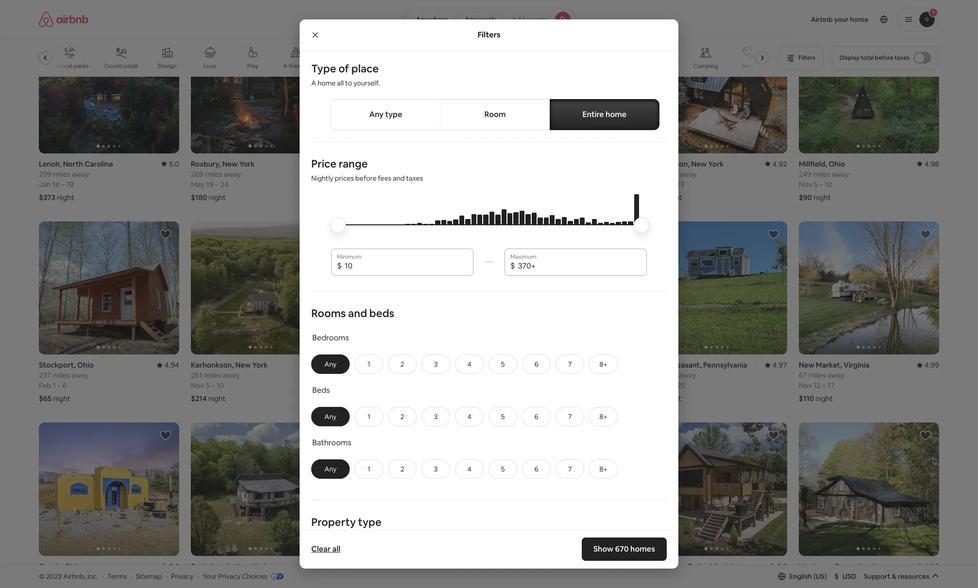 Task type: locate. For each thing, give the bounding box(es) containing it.
None search field
[[404, 8, 575, 31]]

5.0 out of 5 average rating image up privacy link
[[161, 562, 179, 571]]

3 button
[[422, 355, 451, 374], [422, 407, 451, 427], [422, 460, 451, 479]]

1 4.98 out of 5 average rating image from the left
[[613, 562, 636, 571]]

0 vertical spatial all
[[337, 79, 344, 87]]

all inside "button"
[[333, 544, 341, 554]]

2 vertical spatial 5 button
[[489, 460, 518, 479]]

night right $214
[[208, 394, 226, 403]]

2 5 button from the top
[[489, 407, 518, 427]]

privacy right the your
[[218, 572, 241, 581]]

0 vertical spatial home
[[318, 79, 336, 87]]

away up 23
[[680, 169, 697, 179]]

1 vertical spatial any button
[[311, 407, 350, 427]]

away up "24"
[[224, 169, 241, 179]]

1 vertical spatial 8+ button
[[589, 407, 618, 427]]

1 horizontal spatial roxbury,
[[343, 159, 373, 168]]

roxbury,
[[191, 159, 221, 168], [343, 159, 373, 168]]

away right range
[[376, 169, 393, 179]]

0 vertical spatial any element
[[322, 360, 340, 369]]

2 any element from the top
[[322, 412, 340, 421]]

home right a
[[318, 79, 336, 87]]

7 for bathrooms
[[568, 465, 572, 474]]

0 vertical spatial 4
[[468, 360, 472, 369]]

· right inc.
[[102, 572, 104, 581]]

2 roxbury, from the left
[[343, 159, 373, 168]]

away right 2023
[[72, 572, 89, 582]]

miles up the 20
[[660, 371, 678, 380]]

1 horizontal spatial virginia
[[711, 562, 737, 571]]

virginia
[[546, 361, 572, 370], [844, 361, 870, 370], [711, 562, 737, 571]]

268
[[39, 572, 52, 582]]

1 4 button from the top
[[455, 355, 484, 374]]

3 for bedrooms
[[434, 360, 438, 369]]

3 8+ element from the top
[[600, 465, 608, 474]]

8+ for bedrooms
[[600, 360, 608, 369]]

3 any button from the top
[[311, 460, 350, 479]]

1 any button from the top
[[311, 355, 350, 374]]

show
[[467, 530, 484, 538], [594, 544, 614, 554]]

0 vertical spatial 7 button
[[556, 355, 585, 374]]

1 18 from the left
[[372, 180, 380, 189]]

1 vertical spatial 4.97 out of 5 average rating image
[[765, 361, 788, 370]]

4 · from the left
[[197, 572, 199, 581]]

18 inside kerhonkson, new york 255 miles away dec 18 – 23 night
[[662, 180, 670, 189]]

3 any element from the top
[[322, 465, 340, 474]]

0 vertical spatial 5.0 out of 5 average rating image
[[161, 159, 179, 168]]

4 button for bathrooms
[[455, 460, 484, 479]]

1 horizontal spatial 4.97
[[773, 361, 788, 370]]

1 vertical spatial 3
[[434, 412, 438, 421]]

virginia right "falls,"
[[546, 361, 572, 370]]

3 2 from the top
[[401, 465, 405, 474]]

any up bathrooms
[[325, 412, 337, 421]]

0 horizontal spatial before
[[356, 174, 377, 183]]

1 horizontal spatial and
[[393, 174, 405, 183]]

clear all button
[[307, 540, 345, 559]]

kerhonkson, for 255
[[647, 159, 690, 168]]

miles up 13
[[357, 169, 375, 179]]

and left beds
[[348, 307, 367, 320]]

2 horizontal spatial virginia
[[844, 361, 870, 370]]

1 vertical spatial pennsylvania
[[836, 562, 880, 571]]

4.98 out of 5 average rating image
[[613, 562, 636, 571], [917, 562, 940, 571]]

taxes right 'total'
[[895, 54, 910, 62]]

249
[[799, 169, 812, 179]]

any button down bathrooms
[[311, 460, 350, 479]]

away down stockport,
[[71, 371, 89, 380]]

1 19 from the left
[[67, 180, 74, 189]]

may left 13
[[343, 180, 357, 189]]

– inside "kerhonkson, new york 251 miles away nov 5 – 10 $214 night"
[[211, 381, 215, 390]]

4 button
[[455, 355, 484, 374], [455, 407, 484, 427], [455, 460, 484, 479]]

2 button for bedrooms
[[388, 355, 417, 374]]

0 horizontal spatial roxbury,
[[191, 159, 221, 168]]

5 inside "kerhonkson, new york 251 miles away nov 5 – 10 $214 night"
[[206, 381, 210, 390]]

night
[[57, 193, 74, 202], [209, 193, 226, 202], [665, 193, 683, 202], [814, 193, 831, 202], [53, 394, 70, 403], [208, 394, 226, 403], [665, 394, 682, 403], [816, 394, 833, 403]]

1 horizontal spatial 5.0 out of 5 average rating image
[[313, 562, 331, 571]]

any for bedrooms's any element
[[325, 360, 337, 369]]

0 horizontal spatial 4.97
[[317, 159, 331, 168]]

0 vertical spatial 8+ element
[[600, 360, 608, 369]]

night inside "kerhonkson, new york 251 miles away nov 5 – 10 $214 night"
[[208, 394, 226, 403]]

1 3 button from the top
[[422, 355, 451, 374]]

3 · from the left
[[166, 572, 167, 581]]

1 vertical spatial 5 button
[[489, 407, 518, 427]]

tab list containing any type
[[331, 99, 660, 130]]

ohio right stockport,
[[77, 361, 94, 370]]

5.0 out of 5 average rating image down clear at the bottom left of page
[[313, 562, 331, 571]]

2 4 button from the top
[[455, 407, 484, 427]]

prices
[[335, 174, 354, 183]]

1 2 button from the top
[[388, 355, 417, 374]]

night right $65
[[53, 394, 70, 403]]

nov inside mount pleasant, pennsylvania 136 miles away nov 20 – 25 night
[[647, 381, 661, 390]]

taxes inside button
[[895, 54, 910, 62]]

type
[[311, 62, 336, 75]]

– inside kerhonkson, new york 255 miles away dec 18 – 23 night
[[671, 180, 675, 189]]

away down "falls,"
[[527, 371, 544, 380]]

property
[[311, 516, 356, 529]]

2 5.0 out of 5 average rating image from the left
[[313, 562, 331, 571]]

taxes
[[895, 54, 910, 62], [406, 174, 423, 183]]

miles down frazeysburg,
[[510, 572, 527, 582]]

1 vertical spatial 7
[[568, 412, 572, 421]]

home right entire
[[606, 109, 627, 120]]

home
[[318, 79, 336, 87], [606, 109, 627, 120]]

new inside swan lake, new york 232 miles away
[[382, 562, 398, 571]]

all inside type of place a home all to yourself.
[[337, 79, 344, 87]]

1 horizontal spatial type
[[385, 109, 402, 120]]

6 button for beds
[[522, 407, 551, 427]]

2 3 button from the top
[[422, 407, 451, 427]]

18 right 13
[[372, 180, 380, 189]]

0 horizontal spatial pennsylvania
[[704, 361, 748, 370]]

bedrooms
[[312, 333, 349, 343]]

group
[[39, 20, 179, 153], [191, 20, 331, 153], [343, 20, 484, 153], [495, 20, 636, 153], [647, 20, 788, 153], [799, 20, 940, 153], [39, 39, 773, 77], [39, 221, 179, 355], [191, 221, 331, 355], [343, 221, 484, 355], [495, 221, 636, 355], [647, 221, 788, 355], [799, 221, 940, 355], [39, 423, 179, 556], [191, 423, 331, 556], [343, 423, 484, 556], [495, 423, 636, 556], [647, 423, 788, 556], [799, 423, 940, 556]]

1 5 button from the top
[[489, 355, 518, 374]]

– inside roxbury, new york 269 miles away may 13 – 18
[[367, 180, 371, 189]]

5
[[814, 180, 818, 189], [501, 360, 505, 369], [206, 381, 210, 390], [501, 412, 505, 421], [501, 465, 505, 474]]

13
[[358, 180, 366, 189]]

show inside button
[[467, 530, 484, 538]]

1 269 from the left
[[191, 169, 204, 179]]

3 4 button from the top
[[455, 460, 484, 479]]

virginia right baths,
[[711, 562, 737, 571]]

269 inside roxbury, new york 269 miles away may 19 – 24 $180 night
[[191, 169, 204, 179]]

all right clear at the bottom left of page
[[333, 544, 341, 554]]

miles inside creola, ohio 268 miles away
[[53, 572, 70, 582]]

3 6 button from the top
[[522, 460, 551, 479]]

1 vertical spatial 3 button
[[422, 407, 451, 427]]

roxbury, up "24"
[[191, 159, 221, 168]]

19 inside lenoir, north carolina 299 miles away jan 14 – 19 $373 night
[[67, 180, 74, 189]]

mount
[[647, 361, 669, 370]]

8+
[[600, 360, 608, 369], [600, 412, 608, 421], [600, 465, 608, 474]]

2 for bathrooms
[[401, 465, 405, 474]]

0 vertical spatial 1 button
[[355, 355, 383, 374]]

any down yourself.
[[369, 109, 384, 120]]

miles up 12
[[809, 371, 827, 380]]

19 inside roxbury, new york 269 miles away may 19 – 24 $180 night
[[206, 180, 214, 189]]

4
[[468, 360, 472, 369], [468, 412, 472, 421], [468, 465, 472, 474]]

1 8+ from the top
[[600, 360, 608, 369]]

4.97 for york
[[317, 159, 331, 168]]

add to wishlist: kerhonkson, new york image for 4.92
[[768, 27, 780, 39]]

1 button for bathrooms
[[355, 460, 383, 479]]

kerhonkson, inside "kerhonkson, new york 251 miles away nov 5 – 10 $214 night"
[[191, 361, 234, 370]]

·
[[102, 572, 104, 581], [131, 572, 132, 581], [166, 572, 167, 581], [197, 572, 199, 581]]

choices
[[242, 572, 267, 581]]

virginia inside coleman falls, virginia 146 miles away
[[546, 361, 572, 370]]

new inside "kerhonkson, new york 251 miles away nov 5 – 10 $214 night"
[[235, 361, 251, 370]]

1 vertical spatial type
[[358, 516, 382, 529]]

nov inside "kerhonkson, new york 251 miles away nov 5 – 10 $214 night"
[[191, 381, 204, 390]]

clear all
[[311, 544, 341, 554]]

2 2 from the top
[[401, 412, 405, 421]]

any element down bathrooms
[[322, 465, 340, 474]]

0 vertical spatial type
[[385, 109, 402, 120]]

miles inside millfield, ohio 249 miles away nov 5 – 10 $90 night
[[813, 169, 831, 179]]

virginia for coleman falls, virginia 146 miles away
[[546, 361, 572, 370]]

2 3 from the top
[[434, 412, 438, 421]]

0 horizontal spatial kerhonkson,
[[191, 361, 234, 370]]

york inside prattsburgh, new york 242 miles away
[[252, 562, 268, 571]]

away inside roxbury, new york 269 miles away may 13 – 18
[[376, 169, 393, 179]]

1 vertical spatial before
[[356, 174, 377, 183]]

12
[[814, 381, 821, 390]]

1 horizontal spatial before
[[875, 54, 894, 62]]

before left fees at the left of page
[[356, 174, 377, 183]]

1 vertical spatial 8+ element
[[600, 412, 608, 421]]

2 8+ button from the top
[[589, 407, 618, 427]]

269 inside roxbury, new york 269 miles away may 13 – 18
[[343, 169, 356, 179]]

away down baths,
[[679, 572, 697, 582]]

0 horizontal spatial 4.97 out of 5 average rating image
[[309, 159, 331, 168]]

away right 251
[[223, 371, 240, 380]]

show for show 670 homes
[[594, 544, 614, 554]]

3 for beds
[[434, 412, 438, 421]]

2 8+ element from the top
[[600, 412, 608, 421]]

away
[[72, 169, 89, 179], [224, 169, 241, 179], [376, 169, 393, 179], [680, 169, 697, 179], [832, 169, 850, 179], [71, 371, 89, 380], [223, 371, 240, 380], [376, 371, 393, 380], [527, 371, 544, 380], [679, 371, 696, 380], [828, 371, 845, 380], [72, 572, 89, 582], [224, 572, 241, 582], [376, 572, 393, 582], [528, 572, 546, 582], [679, 572, 697, 582], [831, 572, 848, 582]]

national parks
[[50, 62, 89, 70]]

0 horizontal spatial type
[[358, 516, 382, 529]]

any left week
[[465, 15, 477, 24]]

5.0
[[169, 159, 179, 168], [169, 562, 179, 571], [321, 562, 331, 571], [777, 562, 788, 571]]

3 button for bathrooms
[[422, 460, 451, 479]]

4.9 out of 5 average rating image
[[465, 562, 484, 571]]

1 vertical spatial 4
[[468, 412, 472, 421]]

20
[[662, 381, 671, 390]]

millfield, ohio 249 miles away nov 5 – 10 $90 night
[[799, 159, 850, 202]]

4.92 out of 5 average rating image
[[765, 159, 788, 168]]

night down the 14
[[57, 193, 74, 202]]

4.98 out of 5 average rating image up resources
[[917, 562, 940, 571]]

2 6 button from the top
[[522, 407, 551, 427]]

0 vertical spatial add to wishlist: kerhonkson, new york image
[[768, 27, 780, 39]]

– inside 'new market, virginia 67 miles away nov 12 – 17 $110 night'
[[823, 381, 827, 390]]

0 vertical spatial kerhonkson,
[[647, 159, 690, 168]]

8+ element
[[600, 360, 608, 369], [600, 412, 608, 421], [600, 465, 608, 474]]

miles down "lake,"
[[357, 572, 374, 582]]

4.98 out of 5 average rating image
[[917, 159, 940, 168]]

3 5 button from the top
[[489, 460, 518, 479]]

ohio up airbnb,
[[65, 562, 81, 571]]

miles inside rockbridge baths, virginia 130 miles away
[[660, 572, 678, 582]]

2 vertical spatial 4
[[468, 465, 472, 474]]

miles
[[53, 169, 70, 179], [205, 169, 222, 179], [357, 169, 375, 179], [661, 169, 678, 179], [813, 169, 831, 179], [53, 371, 70, 380], [204, 371, 221, 380], [357, 371, 374, 380], [508, 371, 526, 380], [660, 371, 678, 380], [809, 371, 827, 380], [53, 572, 70, 582], [205, 572, 222, 582], [357, 572, 374, 582], [510, 572, 527, 582], [660, 572, 678, 582], [812, 572, 830, 582]]

miles up 23
[[661, 169, 678, 179]]

4 for beds
[[468, 412, 472, 421]]

any down the bedrooms
[[325, 360, 337, 369]]

0 vertical spatial 4.97 out of 5 average rating image
[[309, 159, 331, 168]]

york inside "kerhonkson, new york 251 miles away nov 5 – 10 $214 night"
[[252, 361, 268, 370]]

4 button for beds
[[455, 407, 484, 427]]

any button for bedrooms
[[311, 355, 350, 374]]

virginia inside 'new market, virginia 67 miles away nov 12 – 17 $110 night'
[[844, 361, 870, 370]]

any button down the bedrooms
[[311, 355, 350, 374]]

0 vertical spatial 2 button
[[388, 355, 417, 374]]

any inside any type button
[[369, 109, 384, 120]]

york for kerhonkson, new york 255 miles away dec 18 – 23 night
[[709, 159, 724, 168]]

269 for 19
[[191, 169, 204, 179]]

1 vertical spatial 10
[[217, 381, 224, 390]]

virginia for rockbridge baths, virginia 130 miles away
[[711, 562, 737, 571]]

home inside type of place a home all to yourself.
[[318, 79, 336, 87]]

livingston
[[343, 361, 379, 370]]

miles inside roxbury, new york 269 miles away may 19 – 24 $180 night
[[205, 169, 222, 179]]

night down 12
[[816, 394, 833, 403]]

new inside 'new market, virginia 67 miles away nov 12 – 17 $110 night'
[[799, 361, 815, 370]]

new
[[743, 62, 755, 70], [222, 159, 238, 168], [374, 159, 390, 168], [692, 159, 707, 168], [235, 361, 251, 370], [405, 361, 420, 370], [799, 361, 815, 370], [235, 562, 251, 571], [382, 562, 398, 571]]

2 any button from the top
[[311, 407, 350, 427]]

0 horizontal spatial 18
[[372, 180, 380, 189]]

1 6 button from the top
[[522, 355, 551, 374]]

roxbury, inside roxbury, new york 269 miles away may 13 – 18
[[343, 159, 373, 168]]

away right 249
[[832, 169, 850, 179]]

add
[[512, 15, 525, 24]]

0 vertical spatial any button
[[311, 355, 350, 374]]

frazeysburg, ohio 260 miles away
[[495, 562, 557, 582]]

0 horizontal spatial 5.0 out of 5 average rating image
[[161, 159, 179, 168]]

5.0 out of 5 average rating image
[[161, 159, 179, 168], [770, 562, 788, 571]]

york inside swan lake, new york 232 miles away
[[399, 562, 415, 571]]

4 for bedrooms
[[468, 360, 472, 369]]

in/out
[[335, 62, 352, 70]]

1 horizontal spatial 4.97 out of 5 average rating image
[[765, 361, 788, 370]]

2 8+ from the top
[[600, 412, 608, 421]]

any button for bathrooms
[[311, 460, 350, 479]]

nightly
[[311, 174, 334, 183]]

4.88 out of 5 average rating image
[[613, 361, 636, 370]]

$ for $ text box
[[511, 261, 515, 271]]

show left 670
[[594, 544, 614, 554]]

1 vertical spatial 7 button
[[556, 407, 585, 427]]

18
[[372, 180, 380, 189], [662, 180, 670, 189]]

5 button for bedrooms
[[489, 355, 518, 374]]

0 vertical spatial 6 button
[[522, 355, 551, 374]]

0 horizontal spatial home
[[318, 79, 336, 87]]

1 horizontal spatial show
[[594, 544, 614, 554]]

any down bathrooms
[[325, 465, 337, 474]]

2 vertical spatial 3 button
[[422, 460, 451, 479]]

0 horizontal spatial 19
[[67, 180, 74, 189]]

carolina
[[85, 159, 113, 168]]

17
[[828, 381, 835, 390]]

269 for 13
[[343, 169, 356, 179]]

0 vertical spatial 4.97
[[317, 159, 331, 168]]

nov down 67 at the right bottom of the page
[[799, 381, 813, 390]]

kerhonkson, up 255
[[647, 159, 690, 168]]

york inside kerhonkson, new york 255 miles away dec 18 – 23 night
[[709, 159, 724, 168]]

ohio right frazeysburg,
[[541, 562, 557, 571]]

– inside mount pleasant, pennsylvania 136 miles away nov 20 – 25 night
[[672, 381, 676, 390]]

3
[[434, 360, 438, 369], [434, 412, 438, 421], [434, 465, 438, 474]]

3 3 button from the top
[[422, 460, 451, 479]]

0 horizontal spatial 4.98 out of 5 average rating image
[[613, 562, 636, 571]]

1 · from the left
[[102, 572, 104, 581]]

ohio inside the stockport, ohio 237 miles away feb 1 – 6 $65 night
[[77, 361, 94, 370]]

pennsylvania right pleasant,
[[704, 361, 748, 370]]

14
[[52, 180, 60, 189]]

1 may from the left
[[191, 180, 205, 189]]

type for any type
[[385, 109, 402, 120]]

0 vertical spatial 2
[[401, 360, 405, 369]]

miles down stockport,
[[53, 371, 70, 380]]

1 3 from the top
[[434, 360, 438, 369]]

1 horizontal spatial 4.98 out of 5 average rating image
[[917, 562, 940, 571]]

1 8+ element from the top
[[600, 360, 608, 369]]

2 269 from the left
[[343, 169, 356, 179]]

3 4 from the top
[[468, 465, 472, 474]]

1 vertical spatial all
[[333, 544, 341, 554]]

montrose, pennsylvania 213 miles away
[[799, 562, 880, 582]]

0 vertical spatial show
[[467, 530, 484, 538]]

pennsylvania inside mount pleasant, pennsylvania 136 miles away nov 20 – 25 night
[[704, 361, 748, 370]]

1 horizontal spatial 10
[[825, 180, 833, 189]]

2 4 from the top
[[468, 412, 472, 421]]

beds
[[370, 307, 395, 320]]

may up $180
[[191, 180, 205, 189]]

filters dialog
[[300, 19, 679, 588]]

1 horizontal spatial 269
[[343, 169, 356, 179]]

2 vertical spatial 8+ button
[[589, 460, 618, 479]]

away inside "frazeysburg, ohio 260 miles away"
[[528, 572, 546, 582]]

ohio
[[829, 159, 846, 168], [77, 361, 94, 370], [65, 562, 81, 571], [541, 562, 557, 571]]

dec
[[647, 180, 661, 189]]

0 horizontal spatial taxes
[[406, 174, 423, 183]]

8+ element for beds
[[600, 412, 608, 421]]

york inside roxbury, new york 269 miles away may 13 – 18
[[392, 159, 407, 168]]

4.98 out of 5 average rating image down "show 670 homes" link
[[613, 562, 636, 571]]

roxbury, up prices
[[343, 159, 373, 168]]

away inside mount pleasant, pennsylvania 136 miles away nov 20 – 25 night
[[679, 371, 696, 380]]

kerhonkson, for 251
[[191, 361, 234, 370]]

2 18 from the left
[[662, 180, 670, 189]]

4.9
[[473, 562, 484, 571]]

2 1 button from the top
[[355, 407, 383, 427]]

1 for bedrooms
[[368, 360, 371, 369]]

miles up "24"
[[205, 169, 222, 179]]

– for 255 miles away
[[671, 180, 675, 189]]

5 for bedrooms
[[501, 360, 505, 369]]

19 right the 14
[[67, 180, 74, 189]]

1 vertical spatial 8+
[[600, 412, 608, 421]]

4.94 out of 5 average rating image
[[157, 361, 179, 370]]

away down pleasant,
[[679, 371, 696, 380]]

2 may from the left
[[343, 180, 357, 189]]

1 horizontal spatial 5.0 out of 5 average rating image
[[770, 562, 788, 571]]

show inside 'filters' 'dialog'
[[594, 544, 614, 554]]

1 7 from the top
[[568, 360, 572, 369]]

1
[[368, 360, 371, 369], [53, 381, 56, 390], [368, 412, 371, 421], [368, 465, 371, 474]]

2 7 from the top
[[568, 412, 572, 421]]

may inside roxbury, new york 269 miles away may 13 – 18
[[343, 180, 357, 189]]

146
[[495, 371, 507, 380]]

7 button for bedrooms
[[556, 355, 585, 374]]

and right fees at the left of page
[[393, 174, 405, 183]]

1 vertical spatial 2
[[401, 412, 405, 421]]

2 2 button from the top
[[388, 407, 417, 427]]

away down "manor,"
[[376, 371, 393, 380]]

away right (us)
[[831, 572, 848, 582]]

miles up the 14
[[53, 169, 70, 179]]

1 privacy from the left
[[171, 572, 194, 581]]

8+ button for bathrooms
[[589, 460, 618, 479]]

19 left "24"
[[206, 180, 214, 189]]

entire home button
[[550, 99, 660, 130]]

miles down livingston
[[357, 371, 374, 380]]

7
[[568, 360, 572, 369], [568, 412, 572, 421], [568, 465, 572, 474]]

type inside button
[[385, 109, 402, 120]]

miles down the prattsburgh, at the bottom left
[[205, 572, 222, 582]]

miles down rockbridge
[[660, 572, 678, 582]]

night down the 20
[[665, 394, 682, 403]]

roxbury, inside roxbury, new york 269 miles away may 19 – 24 $180 night
[[191, 159, 221, 168]]

ohio for frazeysburg,
[[541, 562, 557, 571]]

york for roxbury, new york 269 miles away may 13 – 18
[[392, 159, 407, 168]]

3 8+ from the top
[[600, 465, 608, 474]]

2 vertical spatial 3
[[434, 465, 438, 474]]

299
[[39, 169, 51, 179]]

add to wishlist: montrose, pennsylvania image
[[920, 430, 932, 442]]

4.96
[[469, 361, 484, 370]]

1 7 button from the top
[[556, 355, 585, 374]]

privacy
[[171, 572, 194, 581], [218, 572, 241, 581]]

3 1 button from the top
[[355, 460, 383, 479]]

1 horizontal spatial pennsylvania
[[836, 562, 880, 571]]

millfield,
[[799, 159, 828, 168]]

night right $90
[[814, 193, 831, 202]]

– inside lenoir, north carolina 299 miles away jan 14 – 19 $373 night
[[61, 180, 65, 189]]

0 horizontal spatial show
[[467, 530, 484, 538]]

away inside swan lake, new york 232 miles away
[[376, 572, 393, 582]]

1 vertical spatial kerhonkson,
[[191, 361, 234, 370]]

5 button for beds
[[489, 407, 518, 427]]

1 vertical spatial add to wishlist: kerhonkson, new york image
[[312, 229, 324, 240]]

kerhonkson, up 251
[[191, 361, 234, 370]]

1 horizontal spatial may
[[343, 180, 357, 189]]

0 vertical spatial 10
[[825, 180, 833, 189]]

swan
[[343, 562, 361, 571]]

virginia inside rockbridge baths, virginia 130 miles away
[[711, 562, 737, 571]]

1 horizontal spatial taxes
[[895, 54, 910, 62]]

3 7 from the top
[[568, 465, 572, 474]]

miles down 'montrose,'
[[812, 572, 830, 582]]

any element
[[322, 360, 340, 369], [322, 412, 340, 421], [322, 465, 340, 474]]

pennsylvania
[[704, 361, 748, 370], [836, 562, 880, 571]]

night down 23
[[665, 193, 683, 202]]

before inside the price range nightly prices before fees and taxes
[[356, 174, 377, 183]]

add to wishlist: mount pleasant, pennsylvania image
[[768, 229, 780, 240]]

support
[[865, 572, 891, 581]]

miles inside coleman falls, virginia 146 miles away
[[508, 371, 526, 380]]

0 horizontal spatial $
[[337, 261, 342, 271]]

entire home
[[583, 109, 627, 120]]

ohio inside millfield, ohio 249 miles away nov 5 – 10 $90 night
[[829, 159, 846, 168]]

3 7 button from the top
[[556, 460, 585, 479]]

237
[[39, 371, 51, 380]]

1 button
[[355, 355, 383, 374], [355, 407, 383, 427], [355, 460, 383, 479]]

0 vertical spatial 3
[[434, 360, 438, 369]]

ohio for stockport,
[[77, 361, 94, 370]]

· left privacy link
[[166, 572, 167, 581]]

1 horizontal spatial $
[[511, 261, 515, 271]]

1 vertical spatial 4 button
[[455, 407, 484, 427]]

7 for beds
[[568, 412, 572, 421]]

away up 17
[[828, 371, 845, 380]]

miles down creola,
[[53, 572, 70, 582]]

ohio right millfield,
[[829, 159, 846, 168]]

room
[[485, 109, 506, 120]]

night down "24"
[[209, 193, 226, 202]]

may for 19
[[191, 180, 205, 189]]

away inside the stockport, ohio 237 miles away feb 1 – 6 $65 night
[[71, 371, 89, 380]]

miles inside lenoir, north carolina 299 miles away jan 14 – 19 $373 night
[[53, 169, 70, 179]]

add to wishlist: new market, virginia image
[[920, 229, 932, 240]]

1 for beds
[[368, 412, 371, 421]]

0 vertical spatial 8+ button
[[589, 355, 618, 374]]

english (us)
[[790, 572, 827, 581]]

1 vertical spatial show
[[594, 544, 614, 554]]

0 vertical spatial 5 button
[[489, 355, 518, 374]]

1 horizontal spatial privacy
[[218, 572, 241, 581]]

1 roxbury, from the left
[[191, 159, 221, 168]]

nov inside 'new market, virginia 67 miles away nov 12 – 17 $110 night'
[[799, 381, 813, 390]]

ohio inside "frazeysburg, ohio 260 miles away"
[[541, 562, 557, 571]]

3 8+ button from the top
[[589, 460, 618, 479]]

resources
[[899, 572, 930, 581]]

4 button for bedrooms
[[455, 355, 484, 374]]

1 horizontal spatial add to wishlist: kerhonkson, new york image
[[768, 27, 780, 39]]

taxes inside the price range nightly prices before fees and taxes
[[406, 174, 423, 183]]

baths,
[[689, 562, 710, 571]]

2 7 button from the top
[[556, 407, 585, 427]]

23
[[677, 180, 685, 189]]

miles down coleman
[[508, 371, 526, 380]]

guests
[[527, 15, 548, 24]]

show 670 homes
[[594, 544, 656, 554]]

taxes right fees at the left of page
[[406, 174, 423, 183]]

7 button for beds
[[556, 407, 585, 427]]

10 inside "kerhonkson, new york 251 miles away nov 5 – 10 $214 night"
[[217, 381, 224, 390]]

countryside
[[104, 62, 138, 70]]

pennsylvania up the "usd"
[[836, 562, 880, 571]]

2 vertical spatial 4 button
[[455, 460, 484, 479]]

10
[[825, 180, 833, 189], [217, 381, 224, 390]]

1 horizontal spatial home
[[606, 109, 627, 120]]

away left choices
[[224, 572, 241, 582]]

add to wishlist: kerhonkson, new york image
[[768, 27, 780, 39], [312, 229, 324, 240]]

0 horizontal spatial may
[[191, 180, 205, 189]]

1 4 from the top
[[468, 360, 472, 369]]

away down "lake,"
[[376, 572, 393, 582]]

1 vertical spatial 2 button
[[388, 407, 417, 427]]

may inside roxbury, new york 269 miles away may 19 – 24 $180 night
[[191, 180, 205, 189]]

ohio inside creola, ohio 268 miles away
[[65, 562, 81, 571]]

york
[[239, 159, 255, 168], [392, 159, 407, 168], [709, 159, 724, 168], [252, 361, 268, 370], [422, 361, 437, 370], [252, 562, 268, 571], [399, 562, 415, 571]]

before right 'total'
[[875, 54, 894, 62]]

any button
[[311, 355, 350, 374], [311, 407, 350, 427], [311, 460, 350, 479]]

3 button for bedrooms
[[422, 355, 451, 374]]

roxbury, for roxbury, new york 269 miles away may 19 – 24 $180 night
[[191, 159, 221, 168]]

all left to at the top
[[337, 79, 344, 87]]

· left the your
[[197, 572, 199, 581]]

2 19 from the left
[[206, 180, 214, 189]]

5.0 out of 5 average rating image
[[161, 562, 179, 571], [313, 562, 331, 571]]

new inside group
[[743, 62, 755, 70]]

away down frazeysburg,
[[528, 572, 546, 582]]

3 3 from the top
[[434, 465, 438, 474]]

$ text field
[[345, 261, 468, 271]]

privacy left the your
[[171, 572, 194, 581]]

0 vertical spatial and
[[393, 174, 405, 183]]

night inside the stockport, ohio 237 miles away feb 1 – 6 $65 night
[[53, 394, 70, 403]]

0 vertical spatial 7
[[568, 360, 572, 369]]

any type button
[[331, 99, 441, 130]]

miles down millfield,
[[813, 169, 831, 179]]

add to wishlist: roxbury, new york image
[[312, 27, 324, 39]]

1 8+ button from the top
[[589, 355, 618, 374]]

– inside roxbury, new york 269 miles away may 19 – 24 $180 night
[[215, 180, 219, 189]]

4.86 out of 5 average rating image
[[309, 361, 331, 370]]

2 vertical spatial 8+ element
[[600, 465, 608, 474]]

tab list
[[331, 99, 660, 130]]

miles inside the stockport, ohio 237 miles away feb 1 – 6 $65 night
[[53, 371, 70, 380]]

2 · from the left
[[131, 572, 132, 581]]

any button up add to wishlist: prattsburgh, new york "icon" on the bottom of page
[[311, 407, 350, 427]]

none search field containing anywhere
[[404, 8, 575, 31]]

any element up add to wishlist: prattsburgh, new york "icon" on the bottom of page
[[322, 412, 340, 421]]

inc.
[[87, 572, 98, 581]]

1 horizontal spatial kerhonkson,
[[647, 159, 690, 168]]

18 right dec
[[662, 180, 670, 189]]

night inside millfield, ohio 249 miles away nov 5 – 10 $90 night
[[814, 193, 831, 202]]

nov for kerhonkson, new york
[[191, 381, 204, 390]]

1 1 button from the top
[[355, 355, 383, 374]]

1 vertical spatial any element
[[322, 412, 340, 421]]

3 2 button from the top
[[388, 460, 417, 479]]

kerhonkson, new york 251 miles away nov 5 – 10 $214 night
[[191, 361, 268, 403]]

rockbridge baths, virginia 130 miles away
[[647, 562, 737, 582]]

4.97 out of 5 average rating image
[[309, 159, 331, 168], [765, 361, 788, 370]]

nov down 136
[[647, 381, 661, 390]]

0 vertical spatial before
[[875, 54, 894, 62]]

add to wishlist: kerhonkson, new york image for 4.86
[[312, 229, 324, 240]]

1 2 from the top
[[401, 360, 405, 369]]

away inside rockbridge baths, virginia 130 miles away
[[679, 572, 697, 582]]

7 for bedrooms
[[568, 360, 572, 369]]

4.97 out of 5 average rating image for pennsylvania
[[765, 361, 788, 370]]

away down north
[[72, 169, 89, 179]]

2 vertical spatial any button
[[311, 460, 350, 479]]

1 any element from the top
[[322, 360, 340, 369]]

stockport,
[[39, 361, 76, 370]]

4.92
[[773, 159, 788, 168]]

miles right 251
[[204, 371, 221, 380]]

0 vertical spatial pennsylvania
[[704, 361, 748, 370]]

1 inside the stockport, ohio 237 miles away feb 1 – 6 $65 night
[[53, 381, 56, 390]]

virginia right market,
[[844, 361, 870, 370]]

away inside livingston manor, new york 246 miles away
[[376, 371, 393, 380]]

$ for $ text field
[[337, 261, 342, 271]]

a-frames
[[283, 62, 309, 70]]

2 button
[[388, 355, 417, 374], [388, 407, 417, 427], [388, 460, 417, 479]]

0 horizontal spatial privacy
[[171, 572, 194, 581]]

york inside roxbury, new york 269 miles away may 19 – 24 $180 night
[[239, 159, 255, 168]]

6 inside the stockport, ohio 237 miles away feb 1 – 6 $65 night
[[63, 381, 67, 390]]

nov down 249
[[799, 180, 813, 189]]

add to wishlist: rockbridge baths, virginia image
[[768, 430, 780, 442]]

1 vertical spatial taxes
[[406, 174, 423, 183]]

show left map at the bottom
[[467, 530, 484, 538]]

2 vertical spatial any element
[[322, 465, 340, 474]]

4.97 for pennsylvania
[[773, 361, 788, 370]]

· right terms
[[131, 572, 132, 581]]

1 5.0 out of 5 average rating image from the left
[[161, 562, 179, 571]]

any element down the bedrooms
[[322, 360, 340, 369]]

nov down 251
[[191, 381, 204, 390]]



Task type: vqa. For each thing, say whether or not it's contained in the screenshot.
4.9 out of 5 average rating image at the left bottom of the page
yes



Task type: describe. For each thing, give the bounding box(es) containing it.
frazeysburg,
[[495, 562, 539, 571]]

homes
[[631, 544, 656, 554]]

– for 269 miles away
[[215, 180, 219, 189]]

25
[[677, 381, 686, 390]]

new inside kerhonkson, new york 255 miles away dec 18 – 23 night
[[692, 159, 707, 168]]

new inside livingston manor, new york 246 miles away
[[405, 361, 420, 370]]

– for 67 miles away
[[823, 381, 827, 390]]

beds
[[312, 385, 330, 395]]

entire
[[583, 109, 604, 120]]

213
[[799, 572, 811, 582]]

24
[[220, 180, 229, 189]]

terms · sitemap · privacy
[[108, 572, 194, 581]]

away inside montrose, pennsylvania 213 miles away
[[831, 572, 848, 582]]

lenoir, north carolina 299 miles away jan 14 – 19 $373 night
[[39, 159, 113, 202]]

mount pleasant, pennsylvania 136 miles away nov 20 – 25 night
[[647, 361, 748, 403]]

130
[[647, 572, 659, 582]]

2 for beds
[[401, 412, 405, 421]]

fees
[[378, 174, 392, 183]]

8+ for beds
[[600, 412, 608, 421]]

anywhere button
[[404, 8, 457, 31]]

– for 299 miles away
[[61, 180, 65, 189]]

roxbury, for roxbury, new york 269 miles away may 13 – 18
[[343, 159, 373, 168]]

3 for bathrooms
[[434, 465, 438, 474]]

4.97 out of 5 average rating image for york
[[309, 159, 331, 168]]

any for any week
[[465, 15, 477, 24]]

add to wishlist: stockport, ohio image
[[160, 229, 172, 240]]

luxe
[[204, 62, 217, 70]]

new inside prattsburgh, new york 242 miles away
[[235, 562, 251, 571]]

night inside roxbury, new york 269 miles away may 19 – 24 $180 night
[[209, 193, 226, 202]]

away inside kerhonkson, new york 255 miles away dec 18 – 23 night
[[680, 169, 697, 179]]

miles inside mount pleasant, pennsylvania 136 miles away nov 20 – 25 night
[[660, 371, 678, 380]]

market,
[[816, 361, 843, 370]]

to
[[345, 79, 352, 87]]

swan lake, new york 232 miles away
[[343, 562, 415, 582]]

play
[[247, 62, 259, 70]]

5 for beds
[[501, 412, 505, 421]]

© 2023 airbnb, inc. ·
[[39, 572, 104, 581]]

design
[[158, 62, 177, 70]]

nov for mount pleasant, pennsylvania
[[647, 381, 661, 390]]

parks
[[74, 62, 89, 70]]

virginia for new market, virginia 67 miles away nov 12 – 17 $110 night
[[844, 361, 870, 370]]

and inside the price range nightly prices before fees and taxes
[[393, 174, 405, 183]]

miles inside 'new market, virginia 67 miles away nov 12 – 17 $110 night'
[[809, 371, 827, 380]]

english
[[790, 572, 813, 581]]

– inside millfield, ohio 249 miles away nov 5 – 10 $90 night
[[820, 180, 824, 189]]

5 button for bathrooms
[[489, 460, 518, 479]]

nov for new market, virginia
[[799, 381, 813, 390]]

show for show map
[[467, 530, 484, 538]]

2 for bedrooms
[[401, 360, 405, 369]]

filters
[[478, 29, 501, 40]]

any element for bedrooms
[[322, 360, 340, 369]]

total
[[861, 54, 874, 62]]

week
[[479, 15, 496, 24]]

4.94
[[165, 361, 179, 370]]

add to wishlist: creola, ohio image
[[160, 430, 172, 442]]

before inside display total before taxes button
[[875, 54, 894, 62]]

add to wishlist: millfield, ohio image
[[920, 27, 932, 39]]

$65
[[39, 394, 52, 403]]

a-
[[283, 62, 289, 70]]

67
[[799, 371, 808, 380]]

any for any element related to bathrooms
[[325, 465, 337, 474]]

add to wishlist: coleman falls, virginia image
[[616, 229, 628, 240]]

pennsylvania inside montrose, pennsylvania 213 miles away
[[836, 562, 880, 571]]

rooms
[[311, 307, 346, 320]]

$90
[[799, 193, 813, 202]]

yourself.
[[354, 79, 380, 87]]

your privacy choices
[[203, 572, 267, 581]]

4 for bathrooms
[[468, 465, 472, 474]]

260
[[495, 572, 508, 582]]

add to wishlist: lenoir, north carolina image
[[160, 27, 172, 39]]

8+ button for bedrooms
[[589, 355, 618, 374]]

4.99 out of 5 average rating image
[[917, 361, 940, 370]]

nov inside millfield, ohio 249 miles away nov 5 – 10 $90 night
[[799, 180, 813, 189]]

8+ button for beds
[[589, 407, 618, 427]]

tab list inside 'filters' 'dialog'
[[331, 99, 660, 130]]

miles inside roxbury, new york 269 miles away may 13 – 18
[[357, 169, 375, 179]]

8+ for bathrooms
[[600, 465, 608, 474]]

york for roxbury, new york 269 miles away may 19 – 24 $180 night
[[239, 159, 255, 168]]

$ text field
[[518, 261, 641, 271]]

rooms and beds
[[311, 307, 395, 320]]

lake,
[[363, 562, 381, 571]]

any type
[[369, 109, 402, 120]]

coleman falls, virginia 146 miles away
[[495, 361, 572, 380]]

night inside lenoir, north carolina 299 miles away jan 14 – 19 $373 night
[[57, 193, 74, 202]]

new inside roxbury, new york 269 miles away may 13 – 18
[[374, 159, 390, 168]]

4.96 out of 5 average rating image
[[461, 361, 484, 370]]

5.0 for 2nd 5.0 out of 5 average rating image
[[321, 562, 331, 571]]

ohio for creola,
[[65, 562, 81, 571]]

miles inside kerhonkson, new york 255 miles away dec 18 – 23 night
[[661, 169, 678, 179]]

away inside lenoir, north carolina 299 miles away jan 14 – 19 $373 night
[[72, 169, 89, 179]]

type for property type
[[358, 516, 382, 529]]

away inside 'new market, virginia 67 miles away nov 12 – 17 $110 night'
[[828, 371, 845, 380]]

price range nightly prices before fees and taxes
[[311, 157, 423, 183]]

any button for beds
[[311, 407, 350, 427]]

1 button for beds
[[355, 407, 383, 427]]

6 button for bedrooms
[[522, 355, 551, 374]]

10 inside millfield, ohio 249 miles away nov 5 – 10 $90 night
[[825, 180, 833, 189]]

away inside creola, ohio 268 miles away
[[72, 572, 89, 582]]

away inside prattsburgh, new york 242 miles away
[[224, 572, 241, 582]]

pleasant,
[[671, 361, 702, 370]]

away inside coleman falls, virginia 146 miles away
[[527, 371, 544, 380]]

york for kerhonkson, new york 251 miles away nov 5 – 10 $214 night
[[252, 361, 268, 370]]

profile element
[[587, 0, 940, 39]]

miles inside montrose, pennsylvania 213 miles away
[[812, 572, 830, 582]]

new inside roxbury, new york 269 miles away may 19 – 24 $180 night
[[222, 159, 238, 168]]

may for 13
[[343, 180, 357, 189]]

away inside millfield, ohio 249 miles away nov 5 – 10 $90 night
[[832, 169, 850, 179]]

2 privacy from the left
[[218, 572, 241, 581]]

display total before taxes
[[840, 54, 910, 62]]

type of place a home all to yourself.
[[311, 62, 380, 87]]

sitemap
[[136, 572, 162, 581]]

$373
[[39, 193, 55, 202]]

jan
[[39, 180, 51, 189]]

show map
[[467, 530, 500, 538]]

$180
[[191, 193, 207, 202]]

2 4.98 out of 5 average rating image from the left
[[917, 562, 940, 571]]

miles inside livingston manor, new york 246 miles away
[[357, 371, 374, 380]]

7 button for bathrooms
[[556, 460, 585, 479]]

away inside "kerhonkson, new york 251 miles away nov 5 – 10 $214 night"
[[223, 371, 240, 380]]

0 horizontal spatial and
[[348, 307, 367, 320]]

sitemap link
[[136, 572, 162, 581]]

6 for bedrooms
[[535, 360, 539, 369]]

any week button
[[456, 8, 504, 31]]

coleman
[[495, 361, 526, 370]]

feb
[[39, 381, 51, 390]]

clear
[[311, 544, 331, 554]]

home inside "button"
[[606, 109, 627, 120]]

miles inside "kerhonkson, new york 251 miles away nov 5 – 10 $214 night"
[[204, 371, 221, 380]]

add guests button
[[504, 8, 575, 31]]

5.0 for the top 5.0 out of 5 average rating icon
[[169, 159, 179, 168]]

livingston manor, new york 246 miles away
[[343, 361, 437, 380]]

falls,
[[528, 361, 544, 370]]

night inside mount pleasant, pennsylvania 136 miles away nov 20 – 25 night
[[665, 394, 682, 403]]

232
[[343, 572, 355, 582]]

any element for beds
[[322, 412, 340, 421]]

show 670 homes link
[[582, 538, 667, 561]]

18 inside roxbury, new york 269 miles away may 13 – 18
[[372, 180, 380, 189]]

136
[[647, 371, 659, 380]]

night inside kerhonkson, new york 255 miles away dec 18 – 23 night
[[665, 193, 683, 202]]

5 inside millfield, ohio 249 miles away nov 5 – 10 $90 night
[[814, 180, 818, 189]]

miles inside "frazeysburg, ohio 260 miles away"
[[510, 572, 527, 582]]

support & resources
[[865, 572, 930, 581]]

6 for bathrooms
[[535, 465, 539, 474]]

stockport, ohio 237 miles away feb 1 – 6 $65 night
[[39, 361, 94, 403]]

1 for bathrooms
[[368, 465, 371, 474]]

3 button for beds
[[422, 407, 451, 427]]

rockbridge
[[647, 562, 687, 571]]

5.0 for 2nd 5.0 out of 5 average rating image from right
[[169, 562, 179, 571]]

prattsburgh,
[[191, 562, 234, 571]]

any for any type
[[369, 109, 384, 120]]

6 button for bathrooms
[[522, 460, 551, 479]]

york inside livingston manor, new york 246 miles away
[[422, 361, 437, 370]]

miles inside prattsburgh, new york 242 miles away
[[205, 572, 222, 582]]

1 button for bedrooms
[[355, 355, 383, 374]]

2 horizontal spatial $
[[835, 572, 839, 581]]

property type
[[311, 516, 382, 529]]

map
[[486, 530, 500, 538]]

terms
[[108, 572, 127, 581]]

$ usd
[[835, 572, 857, 581]]

4.99
[[925, 361, 940, 370]]

room button
[[440, 99, 550, 130]]

frames
[[289, 62, 309, 70]]

add to wishlist: prattsburgh, new york image
[[312, 430, 324, 442]]

airbnb,
[[63, 572, 86, 581]]

– for 251 miles away
[[211, 381, 215, 390]]

– for 136 miles away
[[672, 381, 676, 390]]

place
[[352, 62, 379, 75]]

2 button for bathrooms
[[388, 460, 417, 479]]

4.86
[[317, 361, 331, 370]]

york for prattsburgh, new york 242 miles away
[[252, 562, 268, 571]]

ski-
[[325, 62, 335, 70]]

away inside roxbury, new york 269 miles away may 19 – 24 $180 night
[[224, 169, 241, 179]]

price
[[311, 157, 337, 171]]

6 for beds
[[535, 412, 539, 421]]

any for any element corresponding to beds
[[325, 412, 337, 421]]

most stays cost more than $93 per night. image
[[339, 194, 640, 253]]

night inside 'new market, virginia 67 miles away nov 12 – 17 $110 night'
[[816, 394, 833, 403]]

privacy link
[[171, 572, 194, 581]]

group containing national parks
[[39, 39, 773, 77]]

8+ element for bedrooms
[[600, 360, 608, 369]]

add guests
[[512, 15, 548, 24]]

any element for bathrooms
[[322, 465, 340, 474]]

miles inside swan lake, new york 232 miles away
[[357, 572, 374, 582]]

5.0 for right 5.0 out of 5 average rating icon
[[777, 562, 788, 571]]

– inside the stockport, ohio 237 miles away feb 1 – 6 $65 night
[[57, 381, 61, 390]]

8+ element for bathrooms
[[600, 465, 608, 474]]

5 for bathrooms
[[501, 465, 505, 474]]

kerhonkson, new york 255 miles away dec 18 – 23 night
[[647, 159, 724, 202]]

$214
[[191, 394, 207, 403]]



